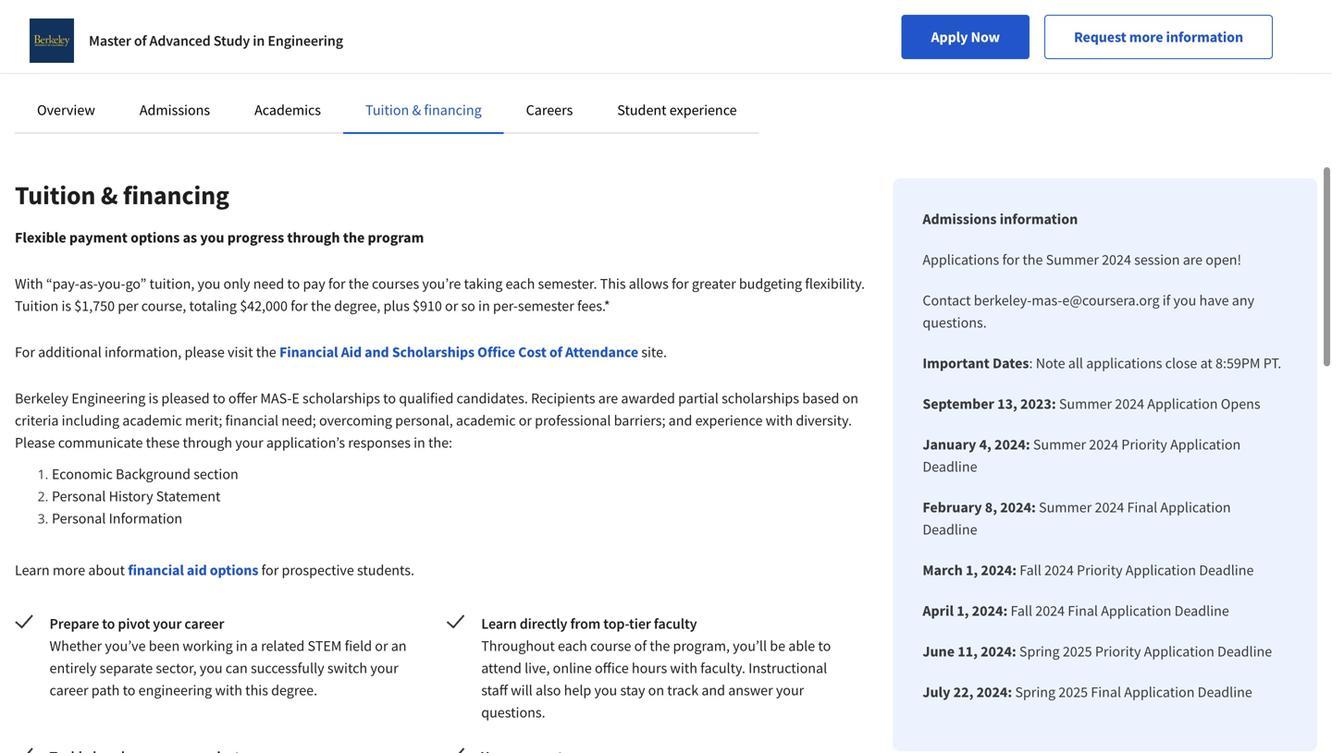 Task type: locate. For each thing, give the bounding box(es) containing it.
fall for march 1, 2024:
[[1020, 561, 1041, 580]]

of
[[134, 31, 147, 50], [549, 343, 562, 362], [634, 637, 647, 656]]

experience down partial
[[695, 412, 763, 430]]

1 horizontal spatial academic
[[456, 412, 516, 430]]

in inside with "pay-as-you-go" tuition, you only need to pay for the courses you're taking each semester. this allows for greater budgeting flexibility. tuition is $1,750 per course, totaling $42,000 for the degree, plus $910 or so in per-semester fees.*
[[478, 297, 490, 315]]

student experience link
[[617, 101, 737, 119]]

berkeley engineering is pleased to offer mas-e scholarships to qualified candidates. recipients are awarded partial scholarships based on criteria including academic merit; financial need; overcoming personal, academic or professional barriers; and experience with diversity. please communicate these through your application's responses in the:
[[15, 389, 858, 452]]

to left qualified
[[383, 389, 396, 408]]

admissions
[[140, 101, 210, 119], [923, 210, 997, 228]]

admissions link
[[140, 101, 210, 119]]

berkeley
[[15, 389, 68, 408]]

0 horizontal spatial questions.
[[481, 704, 545, 722]]

1 horizontal spatial each
[[558, 637, 587, 656]]

learn up throughout
[[481, 615, 517, 634]]

1 horizontal spatial on
[[842, 389, 858, 408]]

as
[[183, 228, 197, 247]]

june 11, 2024: spring 2025 priority application deadline
[[923, 643, 1272, 661]]

your down 'instructional' at the bottom of page
[[776, 682, 804, 700]]

1 horizontal spatial scholarships
[[722, 389, 799, 408]]

attend
[[481, 660, 522, 678]]

1 vertical spatial each
[[558, 637, 587, 656]]

career down entirely
[[50, 682, 88, 700]]

so
[[461, 297, 475, 315]]

semester
[[518, 297, 574, 315]]

summer down summer 2024 priority application deadline
[[1039, 499, 1092, 517]]

also
[[536, 682, 561, 700]]

information
[[1166, 28, 1243, 46], [1000, 210, 1078, 228]]

course
[[590, 637, 631, 656]]

0 horizontal spatial tuition & financing
[[15, 179, 229, 211]]

2024 down applications
[[1115, 395, 1144, 413]]

courses
[[372, 275, 419, 293]]

the up hours
[[650, 637, 670, 656]]

your down an
[[370, 660, 398, 678]]

these
[[146, 434, 180, 452]]

responses
[[348, 434, 411, 452]]

only
[[223, 275, 250, 293]]

0 horizontal spatial each
[[506, 275, 535, 293]]

aid
[[187, 561, 207, 580]]

0 horizontal spatial more
[[53, 561, 85, 580]]

applications
[[1086, 354, 1162, 373]]

or left an
[[375, 637, 388, 656]]

2024 inside summer 2024 final application deadline
[[1095, 499, 1124, 517]]

to inside with "pay-as-you-go" tuition, you only need to pay for the courses you're taking each semester. this allows for greater budgeting flexibility. tuition is $1,750 per course, totaling $42,000 for the degree, plus $910 or so in per-semester fees.*
[[287, 275, 300, 293]]

2024: up the 11,
[[972, 602, 1008, 621]]

you'll
[[733, 637, 767, 656]]

cost
[[518, 343, 546, 362]]

dates
[[993, 354, 1029, 373]]

questions. inside the learn directly from top-tier faculty throughout each course of the program, you'll be able to attend live, online office hours with faculty. instructional staff will also help you stay on track and answer your questions.
[[481, 704, 545, 722]]

$910
[[413, 297, 442, 315]]

path
[[91, 682, 120, 700]]

apply
[[931, 28, 968, 46]]

spring
[[1019, 643, 1060, 661], [1015, 684, 1056, 702]]

1 vertical spatial options
[[210, 561, 258, 580]]

0 vertical spatial on
[[842, 389, 858, 408]]

1 vertical spatial admissions
[[923, 210, 997, 228]]

and right aid
[[365, 343, 389, 362]]

1 horizontal spatial or
[[445, 297, 458, 315]]

for
[[1002, 251, 1020, 269], [328, 275, 346, 293], [672, 275, 689, 293], [291, 297, 308, 315], [261, 561, 279, 580]]

0 vertical spatial 1,
[[966, 561, 978, 580]]

are
[[1183, 251, 1203, 269], [598, 389, 618, 408]]

final for 2025
[[1091, 684, 1121, 702]]

final down summer 2024 priority application deadline
[[1127, 499, 1157, 517]]

this
[[245, 682, 268, 700]]

0 vertical spatial information
[[1166, 28, 1243, 46]]

spring right 22, at the bottom right of page
[[1015, 684, 1056, 702]]

deadline for july 22, 2024: spring 2025 final application deadline
[[1198, 684, 1252, 702]]

0 horizontal spatial of
[[134, 31, 147, 50]]

a
[[250, 637, 258, 656]]

to
[[287, 275, 300, 293], [213, 389, 225, 408], [383, 389, 396, 408], [102, 615, 115, 634], [818, 637, 831, 656], [123, 682, 135, 700]]

with inside the learn directly from top-tier faculty throughout each course of the program, you'll be able to attend live, online office hours with faculty. instructional staff will also help you stay on track and answer your questions.
[[670, 660, 697, 678]]

1 vertical spatial 1,
[[957, 602, 969, 621]]

the
[[343, 228, 365, 247], [1023, 251, 1043, 269], [349, 275, 369, 293], [311, 297, 331, 315], [256, 343, 276, 362], [650, 637, 670, 656]]

and
[[365, 343, 389, 362], [668, 412, 692, 430], [701, 682, 725, 700]]

learn
[[15, 561, 50, 580], [481, 615, 517, 634]]

1 horizontal spatial engineering
[[268, 31, 343, 50]]

1 vertical spatial or
[[519, 412, 532, 430]]

2024 for priority
[[1044, 561, 1074, 580]]

spring for june 11, 2024:
[[1019, 643, 1060, 661]]

through down merit;
[[183, 434, 232, 452]]

priority up july 22, 2024: spring 2025 final application deadline
[[1095, 643, 1141, 661]]

2 personal from the top
[[52, 510, 106, 528]]

with left the "diversity."
[[766, 412, 793, 430]]

1 horizontal spatial and
[[668, 412, 692, 430]]

engineering up including
[[71, 389, 146, 408]]

with up track
[[670, 660, 697, 678]]

0 horizontal spatial are
[[598, 389, 618, 408]]

able
[[788, 637, 815, 656]]

deadline for april 1, 2024: fall  2024 final application deadline
[[1174, 602, 1229, 621]]

engineering up academics
[[268, 31, 343, 50]]

2 horizontal spatial and
[[701, 682, 725, 700]]

june
[[923, 643, 955, 661]]

or inside with "pay-as-you-go" tuition, you only need to pay for the courses you're taking each semester. this allows for greater budgeting flexibility. tuition is $1,750 per course, totaling $42,000 for the degree, plus $910 or so in per-semester fees.*
[[445, 297, 458, 315]]

2024 left session
[[1102, 251, 1131, 269]]

2025 down april 1, 2024: fall  2024 final application deadline
[[1063, 643, 1092, 661]]

0 vertical spatial personal
[[52, 487, 106, 506]]

0 vertical spatial final
[[1127, 499, 1157, 517]]

go"
[[125, 275, 146, 293]]

0 horizontal spatial information
[[1000, 210, 1078, 228]]

options right aid
[[210, 561, 258, 580]]

career up working
[[184, 615, 224, 634]]

0 vertical spatial admissions
[[140, 101, 210, 119]]

1 horizontal spatial options
[[210, 561, 258, 580]]

you inside the learn directly from top-tier faculty throughout each course of the program, you'll be able to attend live, online office hours with faculty. instructional staff will also help you stay on track and answer your questions.
[[594, 682, 617, 700]]

0 horizontal spatial &
[[101, 179, 118, 211]]

financial down offer
[[225, 412, 279, 430]]

2025 down the june 11, 2024: spring 2025 priority application deadline
[[1059, 684, 1088, 702]]

all
[[1068, 354, 1083, 373]]

application inside summer 2024 final application deadline
[[1160, 499, 1231, 517]]

1 vertical spatial final
[[1068, 602, 1098, 621]]

of down tier
[[634, 637, 647, 656]]

experience right student in the top of the page
[[669, 101, 737, 119]]

or down candidates.
[[519, 412, 532, 430]]

request more information
[[1074, 28, 1243, 46]]

0 vertical spatial of
[[134, 31, 147, 50]]

1 vertical spatial 2025
[[1059, 684, 1088, 702]]

2 vertical spatial priority
[[1095, 643, 1141, 661]]

0 horizontal spatial engineering
[[71, 389, 146, 408]]

on down hours
[[648, 682, 664, 700]]

0 horizontal spatial with
[[215, 682, 242, 700]]

0 vertical spatial tuition & financing
[[365, 101, 482, 119]]

0 horizontal spatial options
[[131, 228, 180, 247]]

engineering
[[138, 682, 212, 700]]

1 horizontal spatial is
[[149, 389, 158, 408]]

2024: right 4,
[[994, 436, 1030, 454]]

your up been
[[153, 615, 182, 634]]

tuition & financing
[[365, 101, 482, 119], [15, 179, 229, 211]]

1 horizontal spatial information
[[1166, 28, 1243, 46]]

financial left aid
[[128, 561, 184, 580]]

in left the:
[[414, 434, 425, 452]]

priority down september 13, 2023: summer 2024 application opens
[[1121, 436, 1167, 454]]

2024 for final
[[1035, 602, 1065, 621]]

applications
[[923, 251, 999, 269]]

you
[[200, 228, 224, 247], [198, 275, 220, 293], [1173, 291, 1196, 310], [200, 660, 223, 678], [594, 682, 617, 700]]

academic down candidates.
[[456, 412, 516, 430]]

admissions for admissions
[[140, 101, 210, 119]]

admissions up the applications
[[923, 210, 997, 228]]

2 horizontal spatial of
[[634, 637, 647, 656]]

13,
[[997, 395, 1017, 413]]

you inside contact berkeley-mas-e@coursera.org if you have any questions.
[[1173, 291, 1196, 310]]

scholarships left based
[[722, 389, 799, 408]]

2 horizontal spatial with
[[766, 412, 793, 430]]

sector,
[[156, 660, 197, 678]]

1 vertical spatial tuition
[[15, 179, 96, 211]]

berkeley-
[[974, 291, 1032, 310]]

september 13, 2023: summer 2024 application opens
[[923, 395, 1260, 413]]

0 horizontal spatial financial
[[128, 561, 184, 580]]

0 vertical spatial through
[[287, 228, 340, 247]]

are left open!
[[1183, 251, 1203, 269]]

0 horizontal spatial financing
[[123, 179, 229, 211]]

learn up prepare
[[15, 561, 50, 580]]

0 vertical spatial are
[[1183, 251, 1203, 269]]

information inside button
[[1166, 28, 1243, 46]]

deadline for june 11, 2024: spring 2025 priority application deadline
[[1217, 643, 1272, 661]]

1 vertical spatial financial
[[128, 561, 184, 580]]

you down office
[[594, 682, 617, 700]]

offer
[[228, 389, 257, 408]]

1 horizontal spatial with
[[670, 660, 697, 678]]

more inside button
[[1129, 28, 1163, 46]]

mas-
[[1032, 291, 1062, 310]]

is down "pay-
[[61, 297, 71, 315]]

and down faculty.
[[701, 682, 725, 700]]

0 horizontal spatial through
[[183, 434, 232, 452]]

fall down march 1, 2024: fall  2024  priority application deadline
[[1011, 602, 1032, 621]]

2 vertical spatial of
[[634, 637, 647, 656]]

0 vertical spatial fall
[[1020, 561, 1041, 580]]

0 vertical spatial spring
[[1019, 643, 1060, 661]]

0 horizontal spatial academic
[[122, 412, 182, 430]]

2024
[[1102, 251, 1131, 269], [1115, 395, 1144, 413], [1089, 436, 1118, 454], [1095, 499, 1124, 517], [1044, 561, 1074, 580], [1035, 602, 1065, 621]]

1 vertical spatial is
[[149, 389, 158, 408]]

any
[[1232, 291, 1254, 310]]

0 vertical spatial 2025
[[1063, 643, 1092, 661]]

to left offer
[[213, 389, 225, 408]]

application
[[1147, 395, 1218, 413], [1170, 436, 1241, 454], [1160, 499, 1231, 517], [1126, 561, 1196, 580], [1101, 602, 1171, 621], [1144, 643, 1214, 661], [1124, 684, 1195, 702]]

e@coursera.org
[[1062, 291, 1160, 310]]

separate
[[100, 660, 153, 678]]

0 horizontal spatial or
[[375, 637, 388, 656]]

to right the able
[[818, 637, 831, 656]]

to down separate
[[123, 682, 135, 700]]

2024: right 8,
[[1000, 499, 1036, 517]]

0 vertical spatial with
[[766, 412, 793, 430]]

is
[[61, 297, 71, 315], [149, 389, 158, 408]]

of right cost
[[549, 343, 562, 362]]

questions. inside contact berkeley-mas-e@coursera.org if you have any questions.
[[923, 314, 987, 332]]

academic up these
[[122, 412, 182, 430]]

1 vertical spatial experience
[[695, 412, 763, 430]]

successfully
[[251, 660, 324, 678]]

1 vertical spatial engineering
[[71, 389, 146, 408]]

1 vertical spatial priority
[[1077, 561, 1123, 580]]

if
[[1162, 291, 1170, 310]]

the down pay
[[311, 297, 331, 315]]

on right based
[[842, 389, 858, 408]]

with inside the prepare to pivot your career whether you've been working in a related stem field or an entirely separate sector, you can successfully switch your career path to engineering with this degree.
[[215, 682, 242, 700]]

and down partial
[[668, 412, 692, 430]]

0 vertical spatial learn
[[15, 561, 50, 580]]

1 vertical spatial financing
[[123, 179, 229, 211]]

1 vertical spatial of
[[549, 343, 562, 362]]

through up pay
[[287, 228, 340, 247]]

2024 up april 1, 2024: fall  2024 final application deadline
[[1044, 561, 1074, 580]]

each up online
[[558, 637, 587, 656]]

payment
[[69, 228, 128, 247]]

final down march 1, 2024: fall  2024  priority application deadline
[[1068, 602, 1098, 621]]

spring down april 1, 2024: fall  2024 final application deadline
[[1019, 643, 1060, 661]]

summer 2024 priority application deadline
[[923, 436, 1241, 476]]

you down working
[[200, 660, 223, 678]]

2 vertical spatial with
[[215, 682, 242, 700]]

1 horizontal spatial financial
[[225, 412, 279, 430]]

2024: for january
[[994, 436, 1030, 454]]

is left pleased
[[149, 389, 158, 408]]

summer down 2023:
[[1033, 436, 1086, 454]]

1 vertical spatial through
[[183, 434, 232, 452]]

1 horizontal spatial questions.
[[923, 314, 987, 332]]

awarded
[[621, 389, 675, 408]]

2024 for application
[[1115, 395, 1144, 413]]

0 vertical spatial is
[[61, 297, 71, 315]]

0 horizontal spatial learn
[[15, 561, 50, 580]]

in inside berkeley engineering is pleased to offer mas-e scholarships to qualified candidates. recipients are awarded partial scholarships based on criteria including academic merit; financial need; overcoming personal, academic or professional barriers; and experience with diversity. please communicate these through your application's responses in the:
[[414, 434, 425, 452]]

1 horizontal spatial admissions
[[923, 210, 997, 228]]

0 vertical spatial options
[[131, 228, 180, 247]]

0 vertical spatial priority
[[1121, 436, 1167, 454]]

related
[[261, 637, 305, 656]]

recipients
[[531, 389, 595, 408]]

1 horizontal spatial are
[[1183, 251, 1203, 269]]

the right visit
[[256, 343, 276, 362]]

or inside berkeley engineering is pleased to offer mas-e scholarships to qualified candidates. recipients are awarded partial scholarships based on criteria including academic merit; financial need; overcoming personal, academic or professional barriers; and experience with diversity. please communicate these through your application's responses in the:
[[519, 412, 532, 430]]

are up barriers;
[[598, 389, 618, 408]]

0 horizontal spatial and
[[365, 343, 389, 362]]

track
[[667, 682, 699, 700]]

1 vertical spatial personal
[[52, 510, 106, 528]]

priority for 2024
[[1077, 561, 1123, 580]]

2 vertical spatial final
[[1091, 684, 1121, 702]]

2024: right march
[[981, 561, 1017, 580]]

learn for learn directly from top-tier faculty throughout each course of the program, you'll be able to attend live, online office hours with faculty. instructional staff will also help you stay on track and answer your questions.
[[481, 615, 517, 634]]

more left 'about'
[[53, 561, 85, 580]]

in right so
[[478, 297, 490, 315]]

0 vertical spatial more
[[1129, 28, 1163, 46]]

application inside summer 2024 priority application deadline
[[1170, 436, 1241, 454]]

0 horizontal spatial admissions
[[140, 101, 210, 119]]

questions. down contact
[[923, 314, 987, 332]]

personal
[[52, 487, 106, 506], [52, 510, 106, 528]]

final down the june 11, 2024: spring 2025 priority application deadline
[[1091, 684, 1121, 702]]

1 vertical spatial with
[[670, 660, 697, 678]]

from
[[570, 615, 601, 634]]

2 vertical spatial and
[[701, 682, 725, 700]]

questions. down will
[[481, 704, 545, 722]]

2024 for session
[[1102, 251, 1131, 269]]

1, right 'april'
[[957, 602, 969, 621]]

july
[[923, 684, 950, 702]]

0 vertical spatial or
[[445, 297, 458, 315]]

2024 down september 13, 2023: summer 2024 application opens
[[1089, 436, 1118, 454]]

pleased
[[161, 389, 210, 408]]

1 vertical spatial questions.
[[481, 704, 545, 722]]

learn inside the learn directly from top-tier faculty throughout each course of the program, you'll be able to attend live, online office hours with faculty. instructional staff will also help you stay on track and answer your questions.
[[481, 615, 517, 634]]

academic
[[122, 412, 182, 430], [456, 412, 516, 430]]

you up totaling
[[198, 275, 220, 293]]

0 vertical spatial financing
[[424, 101, 482, 119]]

priority up april 1, 2024: fall  2024 final application deadline
[[1077, 561, 1123, 580]]

open!
[[1206, 251, 1242, 269]]

to left pivot
[[102, 615, 115, 634]]

priority inside summer 2024 priority application deadline
[[1121, 436, 1167, 454]]

admissions information
[[923, 210, 1078, 228]]

fees.*
[[577, 297, 610, 315]]

the:
[[428, 434, 452, 452]]

more right request on the right
[[1129, 28, 1163, 46]]

1 horizontal spatial financing
[[424, 101, 482, 119]]

semester.
[[538, 275, 597, 293]]

2024 down march 1, 2024: fall  2024  priority application deadline
[[1035, 602, 1065, 621]]

each up per-
[[506, 275, 535, 293]]

to left pay
[[287, 275, 300, 293]]

1 horizontal spatial more
[[1129, 28, 1163, 46]]

fall up april 1, 2024: fall  2024 final application deadline
[[1020, 561, 1041, 580]]

for up berkeley-
[[1002, 251, 1020, 269]]

0 horizontal spatial career
[[50, 682, 88, 700]]

financial inside berkeley engineering is pleased to offer mas-e scholarships to qualified candidates. recipients are awarded partial scholarships based on criteria including academic merit; financial need; overcoming personal, academic or professional barriers; and experience with diversity. please communicate these through your application's responses in the:
[[225, 412, 279, 430]]

summer up mas-
[[1046, 251, 1099, 269]]

program,
[[673, 637, 730, 656]]

options left as
[[131, 228, 180, 247]]

1 vertical spatial are
[[598, 389, 618, 408]]

need
[[253, 275, 284, 293]]

1 vertical spatial more
[[53, 561, 85, 580]]

2 vertical spatial or
[[375, 637, 388, 656]]

hours
[[632, 660, 667, 678]]

1 vertical spatial spring
[[1015, 684, 1056, 702]]

and inside berkeley engineering is pleased to offer mas-e scholarships to qualified candidates. recipients are awarded partial scholarships based on criteria including academic merit; financial need; overcoming personal, academic or professional barriers; and experience with diversity. please communicate these through your application's responses in the:
[[668, 412, 692, 430]]

degree.
[[271, 682, 317, 700]]

faculty.
[[700, 660, 746, 678]]

1 vertical spatial and
[[668, 412, 692, 430]]

tuition inside with "pay-as-you-go" tuition, you only need to pay for the courses you're taking each semester. this allows for greater budgeting flexibility. tuition is $1,750 per course, totaling $42,000 for the degree, plus $910 or so in per-semester fees.*
[[15, 297, 59, 315]]

stay
[[620, 682, 645, 700]]

1, right march
[[966, 561, 978, 580]]

1 vertical spatial information
[[1000, 210, 1078, 228]]

1 vertical spatial &
[[101, 179, 118, 211]]

aid
[[341, 343, 362, 362]]

and inside the learn directly from top-tier faculty throughout each course of the program, you'll be able to attend live, online office hours with faculty. instructional staff will also help you stay on track and answer your questions.
[[701, 682, 725, 700]]

economic background section personal history statement personal information
[[52, 465, 238, 528]]

scholarships up "overcoming"
[[303, 389, 380, 408]]

uc berkeley college of engineering logo image
[[30, 19, 74, 63]]

2024: right the 11,
[[981, 643, 1016, 661]]

with down can at the left bottom
[[215, 682, 242, 700]]

1 horizontal spatial career
[[184, 615, 224, 634]]

2024: for june
[[981, 643, 1016, 661]]

fall for april 1, 2024:
[[1011, 602, 1032, 621]]

criteria
[[15, 412, 59, 430]]

2024 down summer 2024 priority application deadline
[[1095, 499, 1124, 517]]

each inside with "pay-as-you-go" tuition, you only need to pay for the courses you're taking each semester. this allows for greater budgeting flexibility. tuition is $1,750 per course, totaling $42,000 for the degree, plus $910 or so in per-semester fees.*
[[506, 275, 535, 293]]

students.
[[357, 561, 414, 580]]

the up degree,
[[349, 275, 369, 293]]

on
[[842, 389, 858, 408], [648, 682, 664, 700]]

2024: right 22, at the bottom right of page
[[976, 684, 1012, 702]]

in right the study
[[253, 31, 265, 50]]

the inside the learn directly from top-tier faculty throughout each course of the program, you'll be able to attend live, online office hours with faculty. instructional staff will also help you stay on track and answer your questions.
[[650, 637, 670, 656]]

1 vertical spatial learn
[[481, 615, 517, 634]]

admissions down advanced
[[140, 101, 210, 119]]

in left a
[[236, 637, 248, 656]]



Task type: describe. For each thing, give the bounding box(es) containing it.
about
[[88, 561, 125, 580]]

each inside the learn directly from top-tier faculty throughout each course of the program, you'll be able to attend live, online office hours with faculty. instructional staff will also help you stay on track and answer your questions.
[[558, 637, 587, 656]]

final for 2024
[[1068, 602, 1098, 621]]

or inside the prepare to pivot your career whether you've been working in a related stem field or an entirely separate sector, you can successfully switch your career path to engineering with this degree.
[[375, 637, 388, 656]]

you inside with "pay-as-you-go" tuition, you only need to pay for the courses you're taking each semester. this allows for greater budgeting flexibility. tuition is $1,750 per course, totaling $42,000 for the degree, plus $910 or so in per-semester fees.*
[[198, 275, 220, 293]]

financial
[[279, 343, 338, 362]]

important
[[923, 354, 990, 373]]

1, for april
[[957, 602, 969, 621]]

1 vertical spatial career
[[50, 682, 88, 700]]

on inside berkeley engineering is pleased to offer mas-e scholarships to qualified candidates. recipients are awarded partial scholarships based on criteria including academic merit; financial need; overcoming personal, academic or professional barriers; and experience with diversity. please communicate these through your application's responses in the:
[[842, 389, 858, 408]]

you right as
[[200, 228, 224, 247]]

more for information
[[1129, 28, 1163, 46]]

section
[[194, 465, 238, 484]]

student experience
[[617, 101, 737, 119]]

1 horizontal spatial tuition & financing
[[365, 101, 482, 119]]

overcoming
[[319, 412, 392, 430]]

with inside berkeley engineering is pleased to offer mas-e scholarships to qualified candidates. recipients are awarded partial scholarships based on criteria including academic merit; financial need; overcoming personal, academic or professional barriers; and experience with diversity. please communicate these through your application's responses in the:
[[766, 412, 793, 430]]

spring for july 22, 2024:
[[1015, 684, 1056, 702]]

will
[[511, 682, 533, 700]]

advanced
[[149, 31, 211, 50]]

is inside with "pay-as-you-go" tuition, you only need to pay for the courses you're taking each semester. this allows for greater budgeting flexibility. tuition is $1,750 per course, totaling $42,000 for the degree, plus $910 or so in per-semester fees.*
[[61, 297, 71, 315]]

is inside berkeley engineering is pleased to offer mas-e scholarships to qualified candidates. recipients are awarded partial scholarships based on criteria including academic merit; financial need; overcoming personal, academic or professional barriers; and experience with diversity. please communicate these through your application's responses in the:
[[149, 389, 158, 408]]

important dates : note all applications close at 8:59pm pt.
[[923, 354, 1281, 373]]

merit;
[[185, 412, 222, 430]]

master
[[89, 31, 131, 50]]

are inside berkeley engineering is pleased to offer mas-e scholarships to qualified candidates. recipients are awarded partial scholarships based on criteria including academic merit; financial need; overcoming personal, academic or professional barriers; and experience with diversity. please communicate these through your application's responses in the:
[[598, 389, 618, 408]]

plus
[[383, 297, 410, 315]]

0 vertical spatial tuition
[[365, 101, 409, 119]]

candidates.
[[457, 389, 528, 408]]

office
[[477, 343, 515, 362]]

:
[[1029, 354, 1033, 373]]

partial
[[678, 389, 719, 408]]

now
[[971, 28, 1000, 46]]

whether
[[50, 637, 102, 656]]

experience inside berkeley engineering is pleased to offer mas-e scholarships to qualified candidates. recipients are awarded partial scholarships based on criteria including academic merit; financial need; overcoming personal, academic or professional barriers; and experience with diversity. please communicate these through your application's responses in the:
[[695, 412, 763, 430]]

for right allows
[[672, 275, 689, 293]]

prospective
[[282, 561, 354, 580]]

overview
[[37, 101, 95, 119]]

1 vertical spatial tuition & financing
[[15, 179, 229, 211]]

1 scholarships from the left
[[303, 389, 380, 408]]

need;
[[281, 412, 316, 430]]

attendance
[[565, 343, 638, 362]]

2025 for priority
[[1063, 643, 1092, 661]]

2 scholarships from the left
[[722, 389, 799, 408]]

contact berkeley-mas-e@coursera.org if you have any questions.
[[923, 291, 1254, 332]]

flexible payment options as you progress through the program
[[15, 228, 424, 247]]

march 1, 2024: fall  2024  priority application deadline
[[923, 561, 1254, 580]]

tuition & financing link
[[365, 101, 482, 119]]

on inside the learn directly from top-tier faculty throughout each course of the program, you'll be able to attend live, online office hours with faculty. instructional staff will also help you stay on track and answer your questions.
[[648, 682, 664, 700]]

application's
[[266, 434, 345, 452]]

summer inside summer 2024 priority application deadline
[[1033, 436, 1086, 454]]

with
[[15, 275, 43, 293]]

stem
[[308, 637, 342, 656]]

you inside the prepare to pivot your career whether you've been working in a related stem field or an entirely separate sector, you can successfully switch your career path to engineering with this degree.
[[200, 660, 223, 678]]

economic
[[52, 465, 113, 484]]

you-
[[98, 275, 125, 293]]

2024: for july
[[976, 684, 1012, 702]]

0 vertical spatial engineering
[[268, 31, 343, 50]]

barriers;
[[614, 412, 666, 430]]

through inside berkeley engineering is pleased to offer mas-e scholarships to qualified candidates. recipients are awarded partial scholarships based on criteria including academic merit; financial need; overcoming personal, academic or professional barriers; and experience with diversity. please communicate these through your application's responses in the:
[[183, 434, 232, 452]]

1 horizontal spatial through
[[287, 228, 340, 247]]

0 vertical spatial career
[[184, 615, 224, 634]]

request more information button
[[1044, 15, 1273, 59]]

apply now
[[931, 28, 1000, 46]]

1 horizontal spatial of
[[549, 343, 562, 362]]

april 1, 2024: fall  2024 final application deadline
[[923, 602, 1229, 621]]

8,
[[985, 499, 997, 517]]

your inside the learn directly from top-tier faculty throughout each course of the program, you'll be able to attend live, online office hours with faculty. instructional staff will also help you stay on track and answer your questions.
[[776, 682, 804, 700]]

of inside the learn directly from top-tier faculty throughout each course of the program, you'll be able to attend live, online office hours with faculty. instructional staff will also help you stay on track and answer your questions.
[[634, 637, 647, 656]]

summer down the all
[[1059, 395, 1112, 413]]

program
[[368, 228, 424, 247]]

the up mas-
[[1023, 251, 1043, 269]]

1 academic from the left
[[122, 412, 182, 430]]

have
[[1199, 291, 1229, 310]]

$1,750
[[74, 297, 115, 315]]

final inside summer 2024 final application deadline
[[1127, 499, 1157, 517]]

deadline inside summer 2024 final application deadline
[[923, 521, 977, 539]]

as-
[[79, 275, 98, 293]]

priority for 2025
[[1095, 643, 1141, 661]]

$42,000
[[240, 297, 288, 315]]

2024 inside summer 2024 priority application deadline
[[1089, 436, 1118, 454]]

2 academic from the left
[[456, 412, 516, 430]]

1 personal from the top
[[52, 487, 106, 506]]

april
[[923, 602, 954, 621]]

for down pay
[[291, 297, 308, 315]]

deadline inside summer 2024 priority application deadline
[[923, 458, 977, 476]]

to inside the learn directly from top-tier faculty throughout each course of the program, you'll be able to attend live, online office hours with faculty. instructional staff will also help you stay on track and answer your questions.
[[818, 637, 831, 656]]

apply now button
[[901, 15, 1030, 59]]

careers
[[526, 101, 573, 119]]

throughout
[[481, 637, 555, 656]]

2024: for april
[[972, 602, 1008, 621]]

learn for learn more about financial aid options for prospective students.
[[15, 561, 50, 580]]

january 4, 2024:
[[923, 436, 1030, 454]]

tuition,
[[149, 275, 195, 293]]

more for about
[[53, 561, 85, 580]]

this
[[600, 275, 626, 293]]

for left prospective
[[261, 561, 279, 580]]

totaling
[[189, 297, 237, 315]]

pivot
[[118, 615, 150, 634]]

visit
[[228, 343, 253, 362]]

in inside the prepare to pivot your career whether you've been working in a related stem field or an entirely separate sector, you can successfully switch your career path to engineering with this degree.
[[236, 637, 248, 656]]

engineering inside berkeley engineering is pleased to offer mas-e scholarships to qualified candidates. recipients are awarded partial scholarships based on criteria including academic merit; financial need; overcoming personal, academic or professional barriers; and experience with diversity. please communicate these through your application's responses in the:
[[71, 389, 146, 408]]

background
[[116, 465, 191, 484]]

2024: for february
[[1000, 499, 1036, 517]]

close
[[1165, 354, 1197, 373]]

pay
[[303, 275, 325, 293]]

information,
[[105, 343, 182, 362]]

0 vertical spatial experience
[[669, 101, 737, 119]]

2025 for final
[[1059, 684, 1088, 702]]

the left program on the left top
[[343, 228, 365, 247]]

based
[[802, 389, 839, 408]]

site.
[[641, 343, 667, 362]]

deadline for march 1, 2024: fall  2024  priority application deadline
[[1199, 561, 1254, 580]]

2024: for march
[[981, 561, 1017, 580]]

can
[[226, 660, 248, 678]]

statement
[[156, 487, 220, 506]]

help
[[564, 682, 591, 700]]

for additional information, please visit the financial aid and scholarships office cost of attendance site.
[[15, 343, 667, 362]]

1 horizontal spatial &
[[412, 101, 421, 119]]

1, for march
[[966, 561, 978, 580]]

for right pay
[[328, 275, 346, 293]]

admissions for admissions information
[[923, 210, 997, 228]]

directly
[[520, 615, 567, 634]]

taking
[[464, 275, 503, 293]]

personal,
[[395, 412, 453, 430]]

academics link
[[254, 101, 321, 119]]

be
[[770, 637, 785, 656]]

please
[[185, 343, 225, 362]]

per-
[[493, 297, 518, 315]]

history
[[109, 487, 153, 506]]

january
[[923, 436, 976, 454]]

careers link
[[526, 101, 573, 119]]

working
[[183, 637, 233, 656]]

your inside berkeley engineering is pleased to offer mas-e scholarships to qualified candidates. recipients are awarded partial scholarships based on criteria including academic merit; financial need; overcoming personal, academic or professional barriers; and experience with diversity. please communicate these through your application's responses in the:
[[235, 434, 263, 452]]

tier
[[629, 615, 651, 634]]

communicate
[[58, 434, 143, 452]]

scholarships
[[392, 343, 474, 362]]

qualified
[[399, 389, 454, 408]]

summer inside summer 2024 final application deadline
[[1039, 499, 1092, 517]]

request
[[1074, 28, 1126, 46]]



Task type: vqa. For each thing, say whether or not it's contained in the screenshot.


